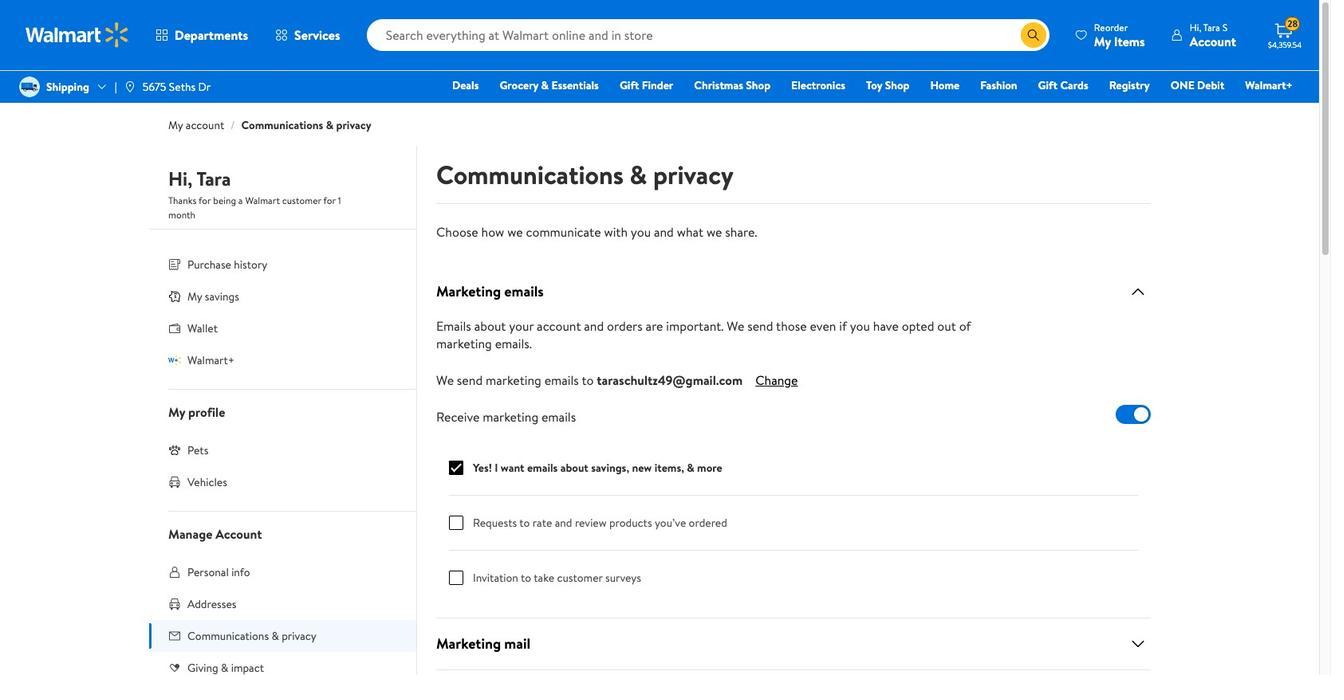 Task type: locate. For each thing, give the bounding box(es) containing it.
requests
[[473, 515, 517, 531]]

we right how
[[507, 223, 523, 241]]

search icon image
[[1027, 29, 1040, 41]]

1 vertical spatial communications & privacy link
[[149, 621, 416, 652]]

my left items
[[1094, 32, 1111, 50]]

1 we from the left
[[507, 223, 523, 241]]

1 for from the left
[[199, 194, 211, 207]]

to for and
[[519, 515, 530, 531]]

communications down addresses
[[187, 629, 269, 644]]

hi, for thanks for being a walmart customer for 1 month
[[168, 165, 193, 192]]

you right "if"
[[850, 317, 870, 335]]

customer
[[282, 194, 321, 207], [557, 570, 603, 586]]

shop right christmas
[[746, 77, 771, 93]]

0 vertical spatial you
[[631, 223, 651, 241]]

1 vertical spatial walmart+
[[187, 353, 235, 369]]

my left savings on the top of the page
[[187, 289, 202, 305]]

1 vertical spatial communications & privacy
[[187, 629, 316, 644]]

emails right want
[[527, 460, 558, 476]]

gift left the finder
[[620, 77, 639, 93]]

2 vertical spatial icon image
[[168, 444, 181, 457]]

my
[[1094, 32, 1111, 50], [168, 117, 183, 133], [187, 289, 202, 305], [168, 404, 185, 421]]

pets
[[187, 443, 208, 459]]

tara inside hi, tara s account
[[1204, 20, 1220, 34]]

emails
[[504, 282, 544, 302], [545, 372, 579, 389], [542, 408, 576, 426], [527, 460, 558, 476]]

1 vertical spatial about
[[560, 460, 589, 476]]

0 horizontal spatial gift
[[620, 77, 639, 93]]

account left /
[[186, 117, 224, 133]]

orders
[[607, 317, 643, 335]]

communications & privacy link right /
[[241, 117, 371, 133]]

2 icon image from the top
[[168, 354, 181, 367]]

send left those
[[748, 317, 773, 335]]

0 vertical spatial account
[[1190, 32, 1236, 50]]

gift
[[620, 77, 639, 93], [1038, 77, 1058, 93]]

account
[[186, 117, 224, 133], [537, 317, 581, 335]]

history
[[234, 257, 267, 273]]

0 horizontal spatial walmart+ link
[[149, 345, 416, 376]]

1 vertical spatial and
[[584, 317, 604, 335]]

0 vertical spatial icon image
[[168, 290, 181, 303]]

1 vertical spatial marketing
[[436, 634, 501, 654]]

1 vertical spatial walmart+ link
[[149, 345, 416, 376]]

1 vertical spatial to
[[519, 515, 530, 531]]

how
[[481, 223, 504, 241]]

more
[[697, 460, 722, 476]]

and inside emails about your account and orders are important. we send those even if you have opted out of marketing emails.
[[584, 317, 604, 335]]

we
[[507, 223, 523, 241], [707, 223, 722, 241]]

2 vertical spatial and
[[555, 515, 572, 531]]

rate
[[533, 515, 552, 531]]

1 vertical spatial account
[[537, 317, 581, 335]]

1 horizontal spatial customer
[[557, 570, 603, 586]]

what
[[677, 223, 704, 241]]

personal
[[187, 565, 229, 581]]

tara
[[1204, 20, 1220, 34], [197, 165, 231, 192]]

1 horizontal spatial we
[[707, 223, 722, 241]]

customer right take
[[557, 570, 603, 586]]

1 horizontal spatial about
[[560, 460, 589, 476]]

1 shop from the left
[[746, 77, 771, 93]]

hi, for account
[[1190, 20, 1201, 34]]

and left orders
[[584, 317, 604, 335]]

send
[[748, 317, 773, 335], [457, 372, 483, 389]]

0 horizontal spatial communications & privacy
[[187, 629, 316, 644]]

fashion link
[[973, 77, 1025, 94]]

about left savings,
[[560, 460, 589, 476]]

3 icon image from the top
[[168, 444, 181, 457]]

 image
[[19, 77, 40, 97]]

shop right toy
[[885, 77, 910, 93]]

1 horizontal spatial for
[[323, 194, 336, 207]]

for
[[199, 194, 211, 207], [323, 194, 336, 207]]

0 horizontal spatial shop
[[746, 77, 771, 93]]

1 vertical spatial customer
[[557, 570, 603, 586]]

you
[[631, 223, 651, 241], [850, 317, 870, 335]]

icon image
[[168, 290, 181, 303], [168, 354, 181, 367], [168, 444, 181, 457]]

0 vertical spatial we
[[727, 317, 745, 335]]

purchase history link
[[149, 249, 416, 281]]

walmart+ down the wallet
[[187, 353, 235, 369]]

services
[[294, 26, 340, 44]]

marketing left emails.
[[436, 335, 492, 353]]

tara inside hi, tara thanks for being a walmart customer for 1 month
[[197, 165, 231, 192]]

2 for from the left
[[323, 194, 336, 207]]

2 gift from the left
[[1038, 77, 1058, 93]]

|
[[115, 79, 117, 95]]

hi, tara s account
[[1190, 20, 1236, 50]]

1 horizontal spatial you
[[850, 317, 870, 335]]

requests to rate and review products you've ordered
[[473, 515, 727, 531]]

communications & privacy up choose how we communicate with you and what we share. at top
[[436, 157, 734, 192]]

1 vertical spatial hi,
[[168, 165, 193, 192]]

marketing up want
[[483, 408, 539, 426]]

personal info link
[[149, 557, 416, 589]]

privacy up what
[[653, 157, 734, 192]]

for left 1
[[323, 194, 336, 207]]

0 horizontal spatial you
[[631, 223, 651, 241]]

my down 5675 seths dr
[[168, 117, 183, 133]]

communications & privacy link down personal info link
[[149, 621, 416, 652]]

 image
[[123, 81, 136, 93]]

0 horizontal spatial for
[[199, 194, 211, 207]]

emails about your account and orders are important. we send those even if you have opted out of marketing emails.
[[436, 317, 971, 353]]

shipping
[[46, 79, 89, 95]]

walmart image
[[26, 22, 129, 48]]

vehicles
[[187, 475, 227, 491]]

personal info
[[187, 565, 250, 581]]

Requests to rate and review products you've ordered checkbox
[[449, 516, 463, 530]]

1 gift from the left
[[620, 77, 639, 93]]

and right rate
[[555, 515, 572, 531]]

1 vertical spatial marketing
[[486, 372, 541, 389]]

being
[[213, 194, 236, 207]]

emails down the we send marketing emails to taraschultz49@gmail.com on the bottom
[[542, 408, 576, 426]]

0 vertical spatial about
[[474, 317, 506, 335]]

1 horizontal spatial account
[[537, 317, 581, 335]]

icon image inside my savings link
[[168, 290, 181, 303]]

we right important.
[[727, 317, 745, 335]]

1 horizontal spatial send
[[748, 317, 773, 335]]

walmart+ link
[[1238, 77, 1300, 94], [149, 345, 416, 376]]

gift for gift finder
[[620, 77, 639, 93]]

1 horizontal spatial communications & privacy
[[436, 157, 734, 192]]

marketing
[[436, 335, 492, 353], [486, 372, 541, 389], [483, 408, 539, 426]]

0 horizontal spatial customer
[[282, 194, 321, 207]]

1 vertical spatial icon image
[[168, 354, 181, 367]]

we up 'receive'
[[436, 372, 454, 389]]

communications up "communicate"
[[436, 157, 624, 192]]

you've
[[655, 515, 686, 531]]

1 horizontal spatial and
[[584, 317, 604, 335]]

send up 'receive'
[[457, 372, 483, 389]]

icon image left pets
[[168, 444, 181, 457]]

0 vertical spatial privacy
[[336, 117, 371, 133]]

0 horizontal spatial privacy
[[282, 629, 316, 644]]

pets link
[[149, 435, 416, 467]]

1 horizontal spatial privacy
[[336, 117, 371, 133]]

toy
[[866, 77, 882, 93]]

0 vertical spatial customer
[[282, 194, 321, 207]]

cards
[[1060, 77, 1089, 93]]

hi, left the s
[[1190, 20, 1201, 34]]

1 vertical spatial you
[[850, 317, 870, 335]]

one debit
[[1171, 77, 1225, 93]]

marketing inside emails about your account and orders are important. we send those even if you have opted out of marketing emails.
[[436, 335, 492, 353]]

marketing down emails.
[[486, 372, 541, 389]]

communications right /
[[241, 117, 323, 133]]

2 horizontal spatial and
[[654, 223, 674, 241]]

0 horizontal spatial we
[[507, 223, 523, 241]]

1
[[338, 194, 341, 207]]

1 horizontal spatial tara
[[1204, 20, 1220, 34]]

tara up the being
[[197, 165, 231, 192]]

marketing left mail
[[436, 634, 501, 654]]

of
[[959, 317, 971, 335]]

walmart+ down $4,359.54
[[1245, 77, 1293, 93]]

1 icon image from the top
[[168, 290, 181, 303]]

0 vertical spatial account
[[186, 117, 224, 133]]

change link
[[743, 372, 798, 389]]

0 horizontal spatial account
[[186, 117, 224, 133]]

privacy
[[336, 117, 371, 133], [653, 157, 734, 192], [282, 629, 316, 644]]

electronics link
[[784, 77, 853, 94]]

invitation
[[473, 570, 518, 586]]

icon image for my savings
[[168, 290, 181, 303]]

marketing up "emails"
[[436, 282, 501, 302]]

walmart+
[[1245, 77, 1293, 93], [187, 353, 235, 369]]

shop
[[746, 77, 771, 93], [885, 77, 910, 93]]

2 shop from the left
[[885, 77, 910, 93]]

communications & privacy down addresses link
[[187, 629, 316, 644]]

change
[[756, 372, 798, 389]]

0 horizontal spatial tara
[[197, 165, 231, 192]]

profile
[[188, 404, 225, 421]]

0 vertical spatial communications & privacy
[[436, 157, 734, 192]]

1 vertical spatial send
[[457, 372, 483, 389]]

you right "with"
[[631, 223, 651, 241]]

1 horizontal spatial gift
[[1038, 77, 1058, 93]]

0 horizontal spatial walmart+
[[187, 353, 235, 369]]

walmart+ link down my savings link
[[149, 345, 416, 376]]

account right your
[[537, 317, 581, 335]]

0 vertical spatial walmart+
[[1245, 77, 1293, 93]]

account up debit
[[1190, 32, 1236, 50]]

hi, inside hi, tara thanks for being a walmart customer for 1 month
[[168, 165, 193, 192]]

home
[[930, 77, 960, 93]]

0 vertical spatial marketing
[[436, 335, 492, 353]]

1 vertical spatial account
[[216, 526, 262, 543]]

my for my profile
[[168, 404, 185, 421]]

0 horizontal spatial about
[[474, 317, 506, 335]]

important.
[[666, 317, 724, 335]]

gift left cards
[[1038, 77, 1058, 93]]

customer left 1
[[282, 194, 321, 207]]

shop for christmas shop
[[746, 77, 771, 93]]

1 horizontal spatial we
[[727, 317, 745, 335]]

1 marketing from the top
[[436, 282, 501, 302]]

0 vertical spatial hi,
[[1190, 20, 1201, 34]]

icon image inside pets link
[[168, 444, 181, 457]]

0 vertical spatial walmart+ link
[[1238, 77, 1300, 94]]

communications
[[241, 117, 323, 133], [436, 157, 624, 192], [187, 629, 269, 644]]

2 vertical spatial to
[[521, 570, 531, 586]]

2 marketing from the top
[[436, 634, 501, 654]]

and left what
[[654, 223, 674, 241]]

products
[[609, 515, 652, 531]]

account inside emails about your account and orders are important. we send those even if you have opted out of marketing emails.
[[537, 317, 581, 335]]

2 horizontal spatial privacy
[[653, 157, 734, 192]]

receive
[[436, 408, 480, 426]]

we right what
[[707, 223, 722, 241]]

privacy up 1
[[336, 117, 371, 133]]

marketing for marketing mail
[[436, 634, 501, 654]]

finder
[[642, 77, 673, 93]]

reorder my items
[[1094, 20, 1145, 50]]

1 horizontal spatial shop
[[885, 77, 910, 93]]

icon image for walmart+
[[168, 354, 181, 367]]

manage account
[[168, 526, 262, 543]]

0 vertical spatial communications
[[241, 117, 323, 133]]

tara left the s
[[1204, 20, 1220, 34]]

0 vertical spatial marketing
[[436, 282, 501, 302]]

icon image up my profile
[[168, 354, 181, 367]]

yes!
[[473, 460, 492, 476]]

deals link
[[445, 77, 486, 94]]

1 vertical spatial we
[[436, 372, 454, 389]]

privacy down addresses link
[[282, 629, 316, 644]]

my left profile
[[168, 404, 185, 421]]

those
[[776, 317, 807, 335]]

emails up your
[[504, 282, 544, 302]]

your
[[509, 317, 534, 335]]

0 vertical spatial tara
[[1204, 20, 1220, 34]]

receive marketing emails. yes! i want emails about savings, new items, & more element
[[449, 460, 1138, 476]]

choose
[[436, 223, 478, 241]]

icon image left my savings
[[168, 290, 181, 303]]

hi, up thanks
[[168, 165, 193, 192]]

new
[[632, 460, 652, 476]]

walmart+ link down $4,359.54
[[1238, 77, 1300, 94]]

to for customer
[[521, 570, 531, 586]]

hi, inside hi, tara s account
[[1190, 20, 1201, 34]]

0 vertical spatial and
[[654, 223, 674, 241]]

with
[[604, 223, 628, 241]]

1 vertical spatial tara
[[197, 165, 231, 192]]

account up info
[[216, 526, 262, 543]]

1 horizontal spatial walmart+
[[1245, 77, 1293, 93]]

1 horizontal spatial hi,
[[1190, 20, 1201, 34]]

about left your
[[474, 317, 506, 335]]

communications & privacy
[[436, 157, 734, 192], [187, 629, 316, 644]]

for left the being
[[199, 194, 211, 207]]

to
[[582, 372, 594, 389], [519, 515, 530, 531], [521, 570, 531, 586]]

0 vertical spatial send
[[748, 317, 773, 335]]

0 horizontal spatial hi,
[[168, 165, 193, 192]]

1 horizontal spatial account
[[1190, 32, 1236, 50]]



Task type: describe. For each thing, give the bounding box(es) containing it.
wallet
[[187, 321, 218, 337]]

tara for account
[[1204, 20, 1220, 34]]

savings,
[[591, 460, 629, 476]]

hi, tara thanks for being a walmart customer for 1 month
[[168, 165, 341, 222]]

services button
[[262, 16, 354, 54]]

gift finder link
[[613, 77, 681, 94]]

items
[[1114, 32, 1145, 50]]

want
[[501, 460, 524, 476]]

christmas
[[694, 77, 743, 93]]

my savings
[[187, 289, 239, 305]]

grocery
[[500, 77, 539, 93]]

if
[[839, 317, 847, 335]]

0 vertical spatial communications & privacy link
[[241, 117, 371, 133]]

thanks
[[168, 194, 197, 207]]

wallet link
[[149, 313, 416, 345]]

month
[[168, 208, 195, 222]]

yes! i want emails about savings, new items, & more
[[473, 460, 722, 476]]

taraschultz49@gmail.com
[[597, 372, 743, 389]]

5675 seths dr
[[142, 79, 211, 95]]

2 vertical spatial privacy
[[282, 629, 316, 644]]

1 vertical spatial communications
[[436, 157, 624, 192]]

Yes! I want emails about savings, new items, & more checkbox
[[449, 461, 463, 475]]

grocery & essentials
[[500, 77, 599, 93]]

items,
[[655, 460, 684, 476]]

gift for gift cards
[[1038, 77, 1058, 93]]

gift cards
[[1038, 77, 1089, 93]]

toy shop link
[[859, 77, 917, 94]]

emails up "receive marketing emails"
[[545, 372, 579, 389]]

0 vertical spatial to
[[582, 372, 594, 389]]

tara for for
[[197, 165, 231, 192]]

2 vertical spatial communications
[[187, 629, 269, 644]]

marketing emails image
[[1129, 282, 1148, 302]]

my inside reorder my items
[[1094, 32, 1111, 50]]

purchase history
[[187, 257, 267, 273]]

my for my account / communications & privacy
[[168, 117, 183, 133]]

registry link
[[1102, 77, 1157, 94]]

customer inside hi, tara thanks for being a walmart customer for 1 month
[[282, 194, 321, 207]]

share.
[[725, 223, 757, 241]]

communicate
[[526, 223, 601, 241]]

purchase
[[187, 257, 231, 273]]

ordered
[[689, 515, 727, 531]]

5675
[[142, 79, 166, 95]]

fashion
[[980, 77, 1017, 93]]

toy shop
[[866, 77, 910, 93]]

receive marketing emails
[[436, 408, 576, 426]]

choose how we communicate with you and what we share.
[[436, 223, 757, 241]]

essentials
[[551, 77, 599, 93]]

take
[[534, 570, 554, 586]]

departments button
[[142, 16, 262, 54]]

seths
[[169, 79, 196, 95]]

christmas shop link
[[687, 77, 778, 94]]

walmart
[[245, 194, 280, 207]]

marketing for marketing emails
[[436, 282, 501, 302]]

28
[[1288, 17, 1298, 30]]

& inside grocery & essentials link
[[541, 77, 549, 93]]

0 horizontal spatial account
[[216, 526, 262, 543]]

you inside emails about your account and orders are important. we send those even if you have opted out of marketing emails.
[[850, 317, 870, 335]]

registry
[[1109, 77, 1150, 93]]

0 horizontal spatial and
[[555, 515, 572, 531]]

deals
[[452, 77, 479, 93]]

hi, tara link
[[168, 165, 231, 199]]

my savings link
[[149, 281, 416, 313]]

my profile
[[168, 404, 225, 421]]

marketing mail image
[[1129, 635, 1148, 654]]

my account link
[[168, 117, 224, 133]]

reorder
[[1094, 20, 1128, 34]]

my account / communications & privacy
[[168, 117, 371, 133]]

savings
[[205, 289, 239, 305]]

we send marketing emails to taraschultz49@gmail.com
[[436, 372, 743, 389]]

send inside emails about your account and orders are important. we send those even if you have opted out of marketing emails.
[[748, 317, 773, 335]]

shop for toy shop
[[885, 77, 910, 93]]

Walmart Site-Wide search field
[[367, 19, 1050, 51]]

mail
[[504, 634, 531, 654]]

Search search field
[[367, 19, 1050, 51]]

one
[[1171, 77, 1195, 93]]

i
[[495, 460, 498, 476]]

receive marketing emails. invitation to take customer surveys element
[[449, 570, 1138, 586]]

dr
[[198, 79, 211, 95]]

vehicles link
[[149, 467, 416, 499]]

emails
[[436, 317, 471, 335]]

grocery & essentials link
[[492, 77, 606, 94]]

info
[[231, 565, 250, 581]]

about inside emails about your account and orders are important. we send those even if you have opted out of marketing emails.
[[474, 317, 506, 335]]

0 horizontal spatial send
[[457, 372, 483, 389]]

have
[[873, 317, 899, 335]]

2 we from the left
[[707, 223, 722, 241]]

1 vertical spatial privacy
[[653, 157, 734, 192]]

0 horizontal spatial we
[[436, 372, 454, 389]]

we inside emails about your account and orders are important. we send those even if you have opted out of marketing emails.
[[727, 317, 745, 335]]

departments
[[175, 26, 248, 44]]

are
[[646, 317, 663, 335]]

debit
[[1197, 77, 1225, 93]]

2 vertical spatial marketing
[[483, 408, 539, 426]]

receive marketing emails. requests to rate and review products you've ordered element
[[449, 515, 1138, 531]]

surveys
[[605, 570, 641, 586]]

manage
[[168, 526, 212, 543]]

review
[[575, 515, 607, 531]]

one debit link
[[1164, 77, 1232, 94]]

electronics
[[791, 77, 846, 93]]

my for my savings
[[187, 289, 202, 305]]

1 horizontal spatial walmart+ link
[[1238, 77, 1300, 94]]

a
[[238, 194, 243, 207]]

even
[[810, 317, 836, 335]]

christmas shop
[[694, 77, 771, 93]]

Invitation to take customer surveys checkbox
[[449, 571, 463, 585]]

icon image for pets
[[168, 444, 181, 457]]

/
[[231, 117, 235, 133]]



Task type: vqa. For each thing, say whether or not it's contained in the screenshot.
stock associated with Now $61.84
no



